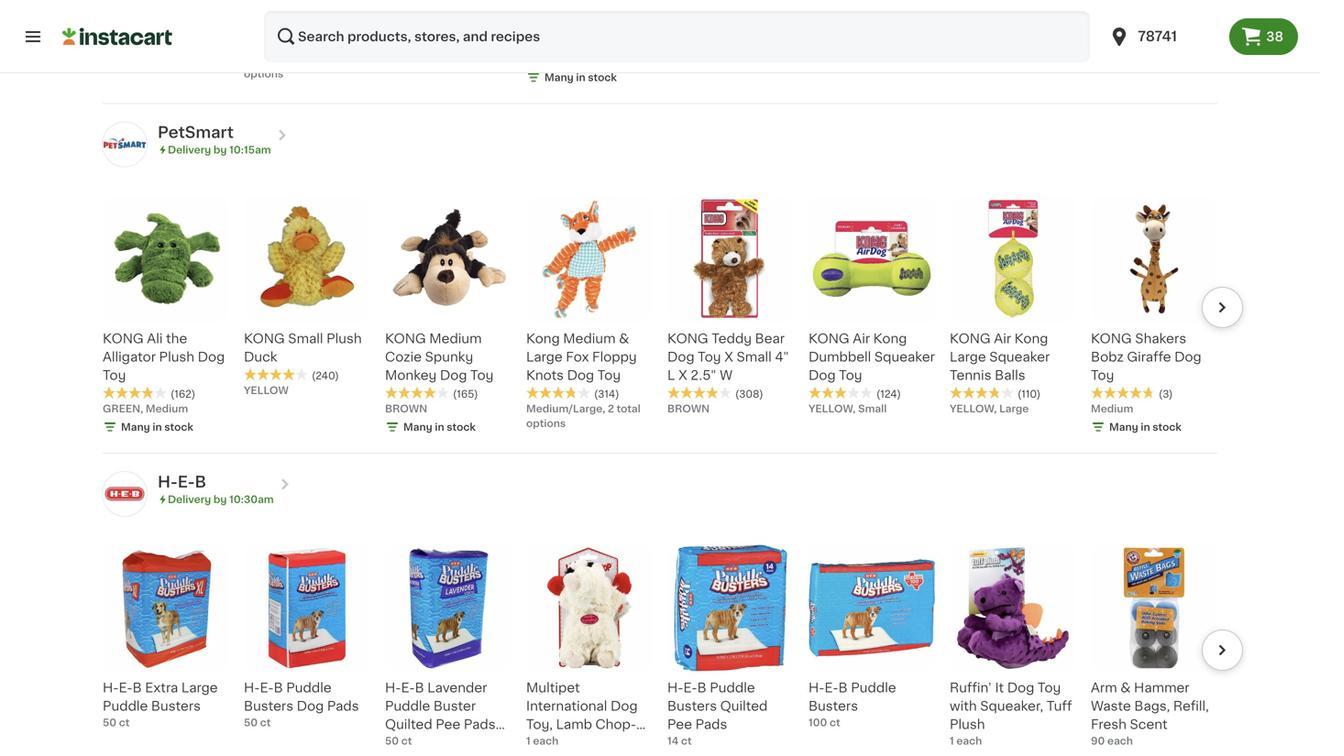 Task type: locate. For each thing, give the bounding box(es) containing it.
0 horizontal spatial quilted
[[385, 719, 433, 732]]

2 vertical spatial plush
[[950, 719, 985, 732]]

0 horizontal spatial 2
[[316, 54, 322, 64]]

large inside the kong air kong large squeaker tennis balls
[[950, 351, 987, 363]]

kong up tennis
[[950, 332, 991, 345]]

h- inside 'h-e-b lavender puddle buster quilted pee pads for pets'
[[385, 682, 401, 695]]

delivery by 10:30am
[[168, 495, 274, 505]]

2 horizontal spatial pads
[[696, 719, 728, 732]]

brown for kong teddy bear dog toy x small 4" l x 2.5" w
[[668, 404, 710, 414]]

1 yellow, from the left
[[809, 404, 856, 414]]

h-e-b puddle busters 100 ct
[[809, 682, 897, 728]]

e- inside h-e-b extra large puddle busters 50 ct
[[119, 682, 133, 695]]

e- inside h-e-b puddle busters quilted pee pads
[[684, 682, 698, 695]]

options inside the count of 100, 2 total options
[[244, 69, 284, 79]]

small up '(240)'
[[288, 332, 323, 345]]

ct for h-e-b extra large puddle busters
[[119, 718, 130, 728]]

1 air from the left
[[853, 332, 870, 345]]

puddle for quilted
[[710, 682, 755, 695]]

1 brown from the left
[[385, 404, 428, 414]]

e- inside h-e-b puddle busters dog pads 50 ct
[[260, 682, 274, 695]]

international
[[526, 700, 608, 713]]

toy up tuff on the right of the page
[[1038, 682, 1061, 695]]

kong inside the kong air kong dumbbell squeaker dog toy
[[809, 332, 850, 345]]

pads inside h-e-b puddle busters dog pads 50 ct
[[327, 700, 359, 713]]

2 horizontal spatial kong
[[1015, 332, 1049, 345]]

many in stock down (165)
[[404, 422, 476, 432]]

kong
[[103, 332, 144, 345], [244, 332, 285, 345], [385, 332, 426, 345], [668, 332, 709, 345], [809, 332, 850, 345], [950, 332, 991, 345], [1091, 332, 1132, 345]]

h- inside h-e-b extra large puddle busters 50 ct
[[103, 682, 119, 695]]

0 horizontal spatial plush
[[159, 351, 195, 363]]

0 horizontal spatial kong
[[526, 332, 560, 345]]

squeaker up (124)
[[875, 351, 935, 363]]

busters inside h-e-b puddle busters dog pads 50 ct
[[244, 700, 294, 713]]

toy down dumbbell
[[839, 369, 863, 382]]

yellow, down dumbbell
[[809, 404, 856, 414]]

0.34
[[950, 54, 974, 64]]

h- for h-e-b puddle busters dog pads 50 ct
[[244, 682, 260, 695]]

in for (3)
[[1141, 422, 1151, 432]]

it
[[996, 682, 1004, 695]]

medium up 'fox'
[[563, 332, 616, 345]]

x up w
[[725, 351, 734, 363]]

2 ct from the left
[[260, 718, 271, 728]]

b for h-e-b puddle busters dog pads 50 ct
[[274, 682, 283, 695]]

1 vertical spatial by
[[214, 495, 227, 505]]

kong inside the kong air kong dumbbell squeaker dog toy
[[874, 332, 907, 345]]

b for h-e-b puddle busters quilted pee pads
[[698, 682, 707, 695]]

l left 2.5"
[[668, 369, 675, 382]]

ct inside h-e-b extra large puddle busters 50 ct
[[119, 718, 130, 728]]

delivery for h-e-b
[[168, 495, 211, 505]]

in
[[576, 72, 586, 82], [153, 422, 162, 432], [435, 422, 444, 432], [1141, 422, 1151, 432]]

1 horizontal spatial 2
[[419, 54, 426, 64]]

1 busters from the left
[[151, 700, 201, 713]]

petsmart
[[158, 125, 234, 140]]

1 item carousel region from the top
[[77, 188, 1244, 446]]

1 horizontal spatial pads
[[464, 719, 496, 732]]

2
[[316, 54, 322, 64], [419, 54, 426, 64], [608, 404, 614, 414]]

100
[[809, 718, 828, 728]]

e- for h-e-b puddle busters quilted pee pads
[[684, 682, 698, 695]]

options inside medium/large, 2 total options
[[526, 418, 566, 429]]

2 yellow, from the left
[[950, 404, 997, 414]]

small down toy,
[[526, 737, 562, 746]]

1 horizontal spatial kong
[[874, 332, 907, 345]]

dumbbell
[[809, 351, 872, 363]]

1 vertical spatial quilted
[[385, 719, 433, 732]]

1 vertical spatial l
[[668, 369, 675, 382]]

2 brown from the left
[[668, 404, 710, 414]]

in down green, medium
[[153, 422, 162, 432]]

1 50 from the left
[[103, 718, 117, 728]]

small
[[288, 332, 323, 345], [737, 351, 772, 363], [859, 404, 887, 414], [526, 737, 562, 746]]

squeaker up balls
[[990, 351, 1050, 363]]

toy up (165)
[[471, 369, 494, 382]]

kong inside kong ali the alligator plush dog toy
[[103, 332, 144, 345]]

quilted inside h-e-b puddle busters quilted pee pads
[[721, 700, 768, 713]]

delivery down h-e-b on the left bottom of the page
[[168, 495, 211, 505]]

4 kong from the left
[[668, 332, 709, 345]]

delivery down petsmart
[[168, 145, 211, 155]]

x
[[725, 351, 734, 363], [679, 369, 688, 382]]

in down x-small, 3 total options
[[576, 72, 586, 82]]

toy inside kong teddy bear dog toy x small 4" l x 2.5" w
[[698, 351, 721, 363]]

in down monkey in the left of the page
[[435, 422, 444, 432]]

medium down (162)
[[146, 404, 188, 414]]

1 horizontal spatial plush
[[327, 332, 362, 345]]

1 horizontal spatial quilted
[[721, 700, 768, 713]]

x left 2.5"
[[679, 369, 688, 382]]

b inside h-e-b puddle busters dog pads 50 ct
[[274, 682, 283, 695]]

total
[[324, 54, 348, 64], [428, 54, 452, 64], [581, 54, 605, 64], [617, 404, 641, 414]]

l left '(large)'
[[809, 54, 815, 64]]

0 vertical spatial quilted
[[721, 700, 768, 713]]

0 horizontal spatial 50
[[103, 718, 117, 728]]

h- inside h-e-b puddle busters quilted pee pads
[[668, 682, 684, 695]]

1 kong from the left
[[103, 332, 144, 345]]

in for (165)
[[435, 422, 444, 432]]

toy inside ruffin' it dog toy with squeaker, tuff plush
[[1038, 682, 1061, 695]]

kong for large
[[950, 332, 991, 345]]

kong air kong large squeaker tennis balls
[[950, 332, 1050, 382]]

2 pee from the left
[[668, 719, 692, 732]]

many in stock for (165)
[[404, 422, 476, 432]]

0 horizontal spatial pee
[[436, 719, 461, 732]]

7 kong from the left
[[1091, 332, 1132, 345]]

brown down 2.5"
[[668, 404, 710, 414]]

50
[[103, 718, 117, 728], [244, 718, 258, 728]]

small inside multipet international dog toy, lamb chop- small
[[526, 737, 562, 746]]

kong inside kong teddy bear dog toy x small 4" l x 2.5" w
[[668, 332, 709, 345]]

0 vertical spatial item carousel region
[[77, 188, 1244, 446]]

squeaker inside the kong air kong large squeaker tennis balls
[[990, 351, 1050, 363]]

by for h-e-b
[[214, 495, 227, 505]]

item carousel region
[[77, 188, 1244, 446], [77, 538, 1244, 746]]

pee right chop-
[[668, 719, 692, 732]]

plush down the
[[159, 351, 195, 363]]

Search field
[[264, 11, 1091, 62]]

item carousel region containing kong ali the alligator plush dog toy
[[77, 188, 1244, 446]]

kong for kong air kong large squeaker tennis balls
[[1015, 332, 1049, 345]]

brown down monkey in the left of the page
[[385, 404, 428, 414]]

6 kong from the left
[[950, 332, 991, 345]]

x-
[[526, 54, 538, 64]]

stock down (165)
[[447, 422, 476, 432]]

2 50 from the left
[[244, 718, 258, 728]]

many in stock down green, medium
[[121, 422, 193, 432]]

many in stock down (3) at the bottom right of the page
[[1110, 422, 1182, 432]]

dog inside the kong medium cozie spunky monkey dog toy
[[440, 369, 467, 382]]

kong inside "kong small plush duck"
[[244, 332, 285, 345]]

1 horizontal spatial 50
[[244, 718, 258, 728]]

& right arm
[[1121, 682, 1131, 695]]

None search field
[[264, 11, 1091, 62]]

78741 button
[[1098, 11, 1230, 62], [1109, 11, 1219, 62]]

2 busters from the left
[[244, 700, 294, 713]]

2 air from the left
[[994, 332, 1012, 345]]

kong inside the kong medium cozie spunky monkey dog toy
[[385, 332, 426, 345]]

many down 3
[[545, 72, 574, 82]]

1 vertical spatial x
[[679, 369, 688, 382]]

kong up duck
[[244, 332, 285, 345]]

1 horizontal spatial small,
[[538, 54, 569, 64]]

busters for h-e-b puddle busters dog pads 50 ct
[[244, 700, 294, 713]]

kong medium & large fox floppy knots dog toy
[[526, 332, 637, 382]]

by for petsmart
[[214, 145, 227, 155]]

3 kong from the left
[[1015, 332, 1049, 345]]

buster
[[434, 700, 476, 713]]

50 for h-e-b extra large puddle busters
[[103, 718, 117, 728]]

many down bobz
[[1110, 422, 1139, 432]]

0 horizontal spatial ct
[[119, 718, 130, 728]]

0 horizontal spatial l
[[668, 369, 675, 382]]

many down green, medium
[[121, 422, 150, 432]]

air up balls
[[994, 332, 1012, 345]]

duck
[[244, 351, 277, 363]]

each link
[[668, 0, 794, 66]]

options down medium/large,
[[526, 418, 566, 429]]

3 kong from the left
[[385, 332, 426, 345]]

(308)
[[736, 389, 764, 399]]

38 button
[[1230, 18, 1299, 55]]

fresh
[[1091, 719, 1127, 732]]

stock
[[588, 72, 617, 82], [164, 422, 193, 432], [447, 422, 476, 432], [1153, 422, 1182, 432]]

puddle for 100
[[851, 682, 897, 695]]

3 ct from the left
[[830, 718, 841, 728]]

h-e-b extra large puddle busters 50 ct
[[103, 682, 218, 728]]

toy up (314)
[[598, 369, 621, 382]]

b inside h-e-b extra large puddle busters 50 ct
[[133, 682, 142, 695]]

dog inside the kong air kong dumbbell squeaker dog toy
[[809, 369, 836, 382]]

kong
[[526, 332, 560, 345], [874, 332, 907, 345], [1015, 332, 1049, 345]]

yellow, for tennis
[[950, 404, 997, 414]]

in for ★★★★★
[[576, 72, 586, 82]]

small inside kong teddy bear dog toy x small 4" l x 2.5" w
[[737, 351, 772, 363]]

(3)
[[1159, 389, 1173, 399]]

toy,
[[526, 719, 553, 732]]

busters inside h-e-b puddle busters 100 ct
[[809, 700, 859, 713]]

pads inside 'h-e-b lavender puddle buster quilted pee pads for pets'
[[464, 719, 496, 732]]

kong for dumbbell
[[809, 332, 850, 345]]

kong inside kong shakers bobz giraffe dog toy
[[1091, 332, 1132, 345]]

plush up '(240)'
[[327, 332, 362, 345]]

kong inside the kong medium & large fox floppy knots dog toy
[[526, 332, 560, 345]]

l
[[809, 54, 815, 64], [668, 369, 675, 382]]

total inside the count of 100, 2 total options
[[324, 54, 348, 64]]

puddle inside h-e-b puddle busters 100 ct
[[851, 682, 897, 695]]

medium inside the kong medium cozie spunky monkey dog toy
[[429, 332, 482, 345]]

many in stock for ★★★★★
[[545, 72, 617, 82]]

small,
[[385, 54, 417, 64], [538, 54, 569, 64]]

h-
[[158, 474, 178, 490], [103, 682, 119, 695], [244, 682, 260, 695], [385, 682, 401, 695], [668, 682, 684, 695], [809, 682, 825, 695]]

air inside the kong air kong large squeaker tennis balls
[[994, 332, 1012, 345]]

1 delivery from the top
[[168, 145, 211, 155]]

small down bear
[[737, 351, 772, 363]]

many
[[545, 72, 574, 82], [121, 422, 150, 432], [404, 422, 433, 432], [1110, 422, 1139, 432]]

stock down x-small, 3 total options
[[588, 72, 617, 82]]

0 horizontal spatial small,
[[385, 54, 417, 64]]

0 horizontal spatial pads
[[327, 700, 359, 713]]

1 horizontal spatial brown
[[668, 404, 710, 414]]

2 small, from the left
[[538, 54, 569, 64]]

kong up balls
[[1015, 332, 1049, 345]]

ct inside h-e-b puddle busters dog pads 50 ct
[[260, 718, 271, 728]]

e- inside h-e-b puddle busters 100 ct
[[825, 682, 839, 695]]

2 inside the count of 100, 2 total options
[[316, 54, 322, 64]]

toy down alligator
[[103, 369, 126, 382]]

w
[[720, 369, 733, 382]]

2 horizontal spatial plush
[[950, 719, 985, 732]]

plush down with at the bottom of page
[[950, 719, 985, 732]]

1 horizontal spatial &
[[1121, 682, 1131, 695]]

air
[[853, 332, 870, 345], [994, 332, 1012, 345]]

monkey
[[385, 369, 437, 382]]

5 kong from the left
[[809, 332, 850, 345]]

h- inside h-e-b puddle busters dog pads 50 ct
[[244, 682, 260, 695]]

b inside h-e-b puddle busters quilted pee pads
[[698, 682, 707, 695]]

2 squeaker from the left
[[990, 351, 1050, 363]]

1 horizontal spatial x
[[725, 351, 734, 363]]

kong up 2.5"
[[668, 332, 709, 345]]

puddle inside h-e-b puddle busters dog pads 50 ct
[[286, 682, 332, 695]]

2 inside medium/large, 2 total options
[[608, 404, 614, 414]]

& up floppy
[[619, 332, 630, 345]]

0 vertical spatial plush
[[327, 332, 362, 345]]

many in stock down 3
[[545, 72, 617, 82]]

kong inside the kong air kong large squeaker tennis balls
[[1015, 332, 1049, 345]]

2 kong from the left
[[874, 332, 907, 345]]

1 vertical spatial &
[[1121, 682, 1131, 695]]

kong up dumbbell
[[809, 332, 850, 345]]

pads
[[327, 700, 359, 713], [464, 719, 496, 732], [696, 719, 728, 732]]

busters inside h-e-b extra large puddle busters 50 ct
[[151, 700, 201, 713]]

h- for h-e-b extra large puddle busters 50 ct
[[103, 682, 119, 695]]

0 horizontal spatial yellow,
[[809, 404, 856, 414]]

large inside h-e-b extra large puddle busters 50 ct
[[181, 682, 218, 695]]

each
[[668, 54, 693, 64]]

puddle inside 'h-e-b lavender puddle buster quilted pee pads for pets'
[[385, 700, 430, 713]]

2 delivery from the top
[[168, 495, 211, 505]]

brown
[[385, 404, 428, 414], [668, 404, 710, 414]]

medium down bobz
[[1091, 404, 1134, 414]]

1 horizontal spatial l
[[809, 54, 815, 64]]

1 squeaker from the left
[[875, 351, 935, 363]]

2.5"
[[691, 369, 717, 382]]

1 vertical spatial delivery
[[168, 495, 211, 505]]

puddle
[[286, 682, 332, 695], [710, 682, 755, 695], [851, 682, 897, 695], [103, 700, 148, 713], [385, 700, 430, 713]]

many in stock
[[545, 72, 617, 82], [121, 422, 193, 432], [404, 422, 476, 432], [1110, 422, 1182, 432]]

large down (110)
[[1000, 404, 1029, 414]]

2 for medium/large, 2 total options
[[608, 404, 614, 414]]

large up knots
[[526, 351, 563, 363]]

medium for kong
[[563, 332, 616, 345]]

dog inside kong ali the alligator plush dog toy
[[198, 351, 225, 363]]

kong up (124)
[[874, 332, 907, 345]]

0 vertical spatial delivery
[[168, 145, 211, 155]]

toy down bobz
[[1091, 369, 1115, 382]]

large right extra at the left
[[181, 682, 218, 695]]

options right 3
[[607, 54, 647, 64]]

1 ct from the left
[[119, 718, 130, 728]]

by
[[214, 145, 227, 155], [214, 495, 227, 505]]

e- for h-e-b puddle busters 100 ct
[[825, 682, 839, 695]]

3 busters from the left
[[668, 700, 717, 713]]

h-e-b
[[158, 474, 206, 490]]

busters
[[151, 700, 201, 713], [244, 700, 294, 713], [668, 700, 717, 713], [809, 700, 859, 713]]

b for h-e-b puddle busters 100 ct
[[839, 682, 848, 695]]

by left 10:30am
[[214, 495, 227, 505]]

stock down (162)
[[164, 422, 193, 432]]

bobz
[[1091, 351, 1124, 363]]

(414)
[[453, 39, 478, 49]]

2 by from the top
[[214, 495, 227, 505]]

yellow, down tennis
[[950, 404, 997, 414]]

plush inside kong ali the alligator plush dog toy
[[159, 351, 195, 363]]

2 item carousel region from the top
[[77, 538, 1244, 746]]

many in stock for (162)
[[121, 422, 193, 432]]

kong up "cozie"
[[385, 332, 426, 345]]

squeaker inside the kong air kong dumbbell squeaker dog toy
[[875, 351, 935, 363]]

0 horizontal spatial brown
[[385, 404, 428, 414]]

& inside the kong medium & large fox floppy knots dog toy
[[619, 332, 630, 345]]

item carousel region for petsmart
[[77, 188, 1244, 446]]

h- for h-e-b lavender puddle buster quilted pee pads for pets
[[385, 682, 401, 695]]

1 vertical spatial item carousel region
[[77, 538, 1244, 746]]

medium for green,
[[146, 404, 188, 414]]

1 vertical spatial plush
[[159, 351, 195, 363]]

x-small, 3 total options
[[526, 54, 647, 64]]

kong inside the kong air kong large squeaker tennis balls
[[950, 332, 991, 345]]

1 horizontal spatial squeaker
[[990, 351, 1050, 363]]

many in stock for (3)
[[1110, 422, 1182, 432]]

kong teddy bear dog toy x small 4" l x 2.5" w
[[668, 332, 789, 382]]

options down (414) at top left
[[454, 54, 494, 64]]

many for (3)
[[1110, 422, 1139, 432]]

stock down (3) at the bottom right of the page
[[1153, 422, 1182, 432]]

item carousel region containing h-e-b extra large puddle busters
[[77, 538, 1244, 746]]

2 78741 button from the left
[[1109, 11, 1219, 62]]

0 horizontal spatial &
[[619, 332, 630, 345]]

h- inside h-e-b puddle busters 100 ct
[[809, 682, 825, 695]]

kong up alligator
[[103, 332, 144, 345]]

1 pee from the left
[[436, 719, 461, 732]]

b for h-e-b extra large puddle busters 50 ct
[[133, 682, 142, 695]]

green, medium
[[103, 404, 188, 414]]

2 kong from the left
[[244, 332, 285, 345]]

b inside h-e-b puddle busters 100 ct
[[839, 682, 848, 695]]

yellow, for dog
[[809, 404, 856, 414]]

large inside the kong medium & large fox floppy knots dog toy
[[526, 351, 563, 363]]

air inside the kong air kong dumbbell squeaker dog toy
[[853, 332, 870, 345]]

plush inside ruffin' it dog toy with squeaker, tuff plush
[[950, 719, 985, 732]]

e- inside 'h-e-b lavender puddle buster quilted pee pads for pets'
[[401, 682, 415, 695]]

4 busters from the left
[[809, 700, 859, 713]]

in down kong shakers bobz giraffe dog toy
[[1141, 422, 1151, 432]]

plush
[[327, 332, 362, 345], [159, 351, 195, 363], [950, 719, 985, 732]]

2 horizontal spatial ct
[[830, 718, 841, 728]]

quilted inside 'h-e-b lavender puddle buster quilted pee pads for pets'
[[385, 719, 433, 732]]

large up tennis
[[950, 351, 987, 363]]

medium up spunky on the top left
[[429, 332, 482, 345]]

0 horizontal spatial air
[[853, 332, 870, 345]]

busters inside h-e-b puddle busters quilted pee pads
[[668, 700, 717, 713]]

toy inside the kong air kong dumbbell squeaker dog toy
[[839, 369, 863, 382]]

many for (165)
[[404, 422, 433, 432]]

medium inside the kong medium & large fox floppy knots dog toy
[[563, 332, 616, 345]]

1 kong from the left
[[526, 332, 560, 345]]

1 horizontal spatial yellow,
[[950, 404, 997, 414]]

2 horizontal spatial 2
[[608, 404, 614, 414]]

(814)
[[1159, 39, 1185, 49]]

1 horizontal spatial air
[[994, 332, 1012, 345]]

kong up knots
[[526, 332, 560, 345]]

delivery
[[168, 145, 211, 155], [168, 495, 211, 505]]

toy inside the kong medium & large fox floppy knots dog toy
[[598, 369, 621, 382]]

large
[[526, 351, 563, 363], [950, 351, 987, 363], [1000, 404, 1029, 414], [181, 682, 218, 695]]

puddle inside h-e-b puddle busters quilted pee pads
[[710, 682, 755, 695]]

1 by from the top
[[214, 145, 227, 155]]

50 inside h-e-b extra large puddle busters 50 ct
[[103, 718, 117, 728]]

1 horizontal spatial ct
[[260, 718, 271, 728]]

0 vertical spatial &
[[619, 332, 630, 345]]

by left 10:15am at top
[[214, 145, 227, 155]]

1 78741 button from the left
[[1098, 11, 1230, 62]]

kong up bobz
[[1091, 332, 1132, 345]]

pee down buster
[[436, 719, 461, 732]]

50 for h-e-b puddle busters dog pads
[[244, 718, 258, 728]]

air up dumbbell
[[853, 332, 870, 345]]

b inside 'h-e-b lavender puddle buster quilted pee pads for pets'
[[415, 682, 424, 695]]

pets
[[409, 737, 438, 746]]

many down monkey in the left of the page
[[404, 422, 433, 432]]

options down count
[[244, 69, 284, 79]]

toy
[[698, 351, 721, 363], [103, 369, 126, 382], [471, 369, 494, 382], [598, 369, 621, 382], [839, 369, 863, 382], [1091, 369, 1115, 382], [1038, 682, 1061, 695]]

0 vertical spatial by
[[214, 145, 227, 155]]

0 horizontal spatial squeaker
[[875, 351, 935, 363]]

b
[[195, 474, 206, 490], [133, 682, 142, 695], [274, 682, 283, 695], [415, 682, 424, 695], [698, 682, 707, 695], [839, 682, 848, 695]]

50 inside h-e-b puddle busters dog pads 50 ct
[[244, 718, 258, 728]]

e- for h-e-b
[[178, 474, 195, 490]]

toy up 2.5"
[[698, 351, 721, 363]]

1 horizontal spatial pee
[[668, 719, 692, 732]]

(165)
[[453, 389, 478, 399]]



Task type: describe. For each thing, give the bounding box(es) containing it.
0.34 lb
[[950, 54, 986, 64]]

plush inside "kong small plush duck"
[[327, 332, 362, 345]]

b for h-e-b
[[195, 474, 206, 490]]

l (large)
[[809, 54, 852, 64]]

toy inside kong ali the alligator plush dog toy
[[103, 369, 126, 382]]

fox
[[566, 351, 589, 363]]

puddle inside h-e-b extra large puddle busters 50 ct
[[103, 700, 148, 713]]

h-e-b lavender puddle buster quilted pee pads for pets link
[[385, 545, 512, 746]]

yellow, large
[[950, 404, 1029, 414]]

alligator
[[103, 351, 156, 363]]

l (large) link
[[809, 0, 935, 87]]

dog inside the kong medium & large fox floppy knots dog toy
[[567, 369, 594, 382]]

stock for (3)
[[1153, 422, 1182, 432]]

h e b image
[[103, 472, 147, 516]]

small inside "kong small plush duck"
[[288, 332, 323, 345]]

balls
[[995, 369, 1026, 382]]

yellow
[[244, 385, 289, 396]]

h-e-b puddle busters quilted pee pads
[[668, 682, 768, 732]]

instacart logo image
[[62, 26, 172, 48]]

ct for h-e-b puddle busters dog pads
[[260, 718, 271, 728]]

many for ★★★★★
[[545, 72, 574, 82]]

ruffin' it dog toy with squeaker, tuff plush
[[950, 682, 1073, 732]]

toy inside kong shakers bobz giraffe dog toy
[[1091, 369, 1115, 382]]

0 vertical spatial l
[[809, 54, 815, 64]]

(124)
[[877, 389, 901, 399]]

air for large
[[994, 332, 1012, 345]]

(large)
[[818, 54, 852, 64]]

yellow, small
[[809, 404, 887, 414]]

petsmart image
[[103, 122, 147, 166]]

the
[[166, 332, 187, 345]]

pee inside 'h-e-b lavender puddle buster quilted pee pads for pets'
[[436, 719, 461, 732]]

waste
[[1091, 700, 1132, 713]]

(451)
[[312, 39, 337, 49]]

2 for small, 2 total options
[[419, 54, 426, 64]]

squeaker for balls
[[990, 351, 1050, 363]]

dog inside h-e-b puddle busters dog pads 50 ct
[[297, 700, 324, 713]]

squeaker,
[[981, 700, 1044, 713]]

arm
[[1091, 682, 1118, 695]]

h-e-b lavender puddle buster quilted pee pads for pets
[[385, 682, 496, 746]]

puddle for dog
[[286, 682, 332, 695]]

& inside arm & hammer waste bags, refill, fresh scent
[[1121, 682, 1131, 695]]

air for dumbbell
[[853, 332, 870, 345]]

delivery for petsmart
[[168, 145, 211, 155]]

(162)
[[171, 389, 196, 399]]

medium for kong
[[429, 332, 482, 345]]

e- for h-e-b extra large puddle busters 50 ct
[[119, 682, 133, 695]]

stock for (165)
[[447, 422, 476, 432]]

bags,
[[1135, 700, 1171, 713]]

78741
[[1138, 30, 1178, 43]]

knots
[[526, 369, 564, 382]]

lb
[[976, 54, 986, 64]]

dog inside multipet international dog toy, lamb chop- small
[[611, 700, 638, 713]]

pee inside h-e-b puddle busters quilted pee pads
[[668, 719, 692, 732]]

total inside medium/large, 2 total options
[[617, 404, 641, 414]]

h- for h-e-b
[[158, 474, 178, 490]]

arm & hammer waste bags, refill, fresh scent
[[1091, 682, 1210, 732]]

dog inside kong shakers bobz giraffe dog toy
[[1175, 351, 1202, 363]]

stock for (162)
[[164, 422, 193, 432]]

shakers
[[1136, 332, 1187, 345]]

busters for h-e-b puddle busters quilted pee pads
[[668, 700, 717, 713]]

of
[[279, 54, 289, 64]]

ruffin'
[[950, 682, 992, 695]]

floppy
[[593, 351, 637, 363]]

(314)
[[594, 389, 620, 399]]

delivery by 10:15am
[[168, 145, 271, 155]]

(388)
[[171, 39, 198, 49]]

0 vertical spatial x
[[725, 351, 734, 363]]

0 horizontal spatial x
[[679, 369, 688, 382]]

stock for ★★★★★
[[588, 72, 617, 82]]

kong for duck
[[244, 332, 285, 345]]

kong for dog
[[668, 332, 709, 345]]

100,
[[292, 54, 313, 64]]

b for h-e-b lavender puddle buster quilted pee pads for pets
[[415, 682, 424, 695]]

cozie
[[385, 351, 422, 363]]

in for (162)
[[153, 422, 162, 432]]

tuff
[[1047, 700, 1073, 713]]

small, 2 total options
[[385, 54, 494, 64]]

ct inside h-e-b puddle busters 100 ct
[[830, 718, 841, 728]]

dog inside kong teddy bear dog toy x small 4" l x 2.5" w
[[668, 351, 695, 363]]

tennis
[[950, 369, 992, 382]]

refill,
[[1174, 700, 1210, 713]]

with
[[950, 700, 977, 713]]

h-e-b puddle busters quilted pee pads link
[[668, 545, 794, 746]]

kong small plush duck
[[244, 332, 362, 363]]

kong medium cozie spunky monkey dog toy
[[385, 332, 494, 382]]

lamb
[[556, 719, 592, 732]]

bear
[[755, 332, 785, 345]]

item carousel region for h-e-b
[[77, 538, 1244, 746]]

0.34 lb link
[[950, 0, 1077, 66]]

for
[[385, 737, 406, 746]]

scent
[[1130, 719, 1168, 732]]

squeaker for toy
[[875, 351, 935, 363]]

green,
[[103, 404, 143, 414]]

many for (162)
[[121, 422, 150, 432]]

h- for h-e-b puddle busters quilted pee pads
[[668, 682, 684, 695]]

kong for alligator
[[103, 332, 144, 345]]

toy inside the kong medium cozie spunky monkey dog toy
[[471, 369, 494, 382]]

kong ali the alligator plush dog toy
[[103, 332, 225, 382]]

38
[[1267, 30, 1284, 43]]

kong for kong air kong dumbbell squeaker dog toy
[[874, 332, 907, 345]]

h- for h-e-b puddle busters 100 ct
[[809, 682, 825, 695]]

extra
[[145, 682, 178, 695]]

multipet international dog toy, lamb chop- small link
[[526, 545, 653, 746]]

medium/large, 2 total options
[[526, 404, 641, 429]]

ali
[[147, 332, 163, 345]]

(240)
[[312, 371, 339, 381]]

busters for h-e-b puddle busters 100 ct
[[809, 700, 859, 713]]

l inside kong teddy bear dog toy x small 4" l x 2.5" w
[[668, 369, 675, 382]]

multipet international dog toy, lamb chop- small
[[526, 682, 638, 746]]

10:30am
[[229, 495, 274, 505]]

brown for kong medium cozie spunky monkey dog toy
[[385, 404, 428, 414]]

3
[[572, 54, 579, 64]]

small down (124)
[[859, 404, 887, 414]]

10:15am
[[229, 145, 271, 155]]

kong shakers bobz giraffe dog toy
[[1091, 332, 1202, 382]]

giraffe
[[1127, 351, 1172, 363]]

ruffin' it dog toy with squeaker, tuff plush link
[[950, 545, 1077, 746]]

kong for giraffe
[[1091, 332, 1132, 345]]

pads inside h-e-b puddle busters quilted pee pads
[[696, 719, 728, 732]]

lavender
[[428, 682, 487, 695]]

(110)
[[1018, 389, 1041, 399]]

chop-
[[596, 719, 637, 732]]

h-e-b puddle busters dog pads 50 ct
[[244, 682, 359, 728]]

arm & hammer waste bags, refill, fresh scent link
[[1091, 545, 1218, 746]]

hammer
[[1135, 682, 1190, 695]]

medium/large,
[[526, 404, 606, 414]]

multipet
[[526, 682, 580, 695]]

dog inside ruffin' it dog toy with squeaker, tuff plush
[[1008, 682, 1035, 695]]

e- for h-e-b puddle busters dog pads 50 ct
[[260, 682, 274, 695]]

kong for spunky
[[385, 332, 426, 345]]

count
[[244, 54, 276, 64]]

e- for h-e-b lavender puddle buster quilted pee pads for pets
[[401, 682, 415, 695]]

1 small, from the left
[[385, 54, 417, 64]]

teddy
[[712, 332, 752, 345]]

kong air kong dumbbell squeaker dog toy
[[809, 332, 935, 382]]



Task type: vqa. For each thing, say whether or not it's contained in the screenshot.


